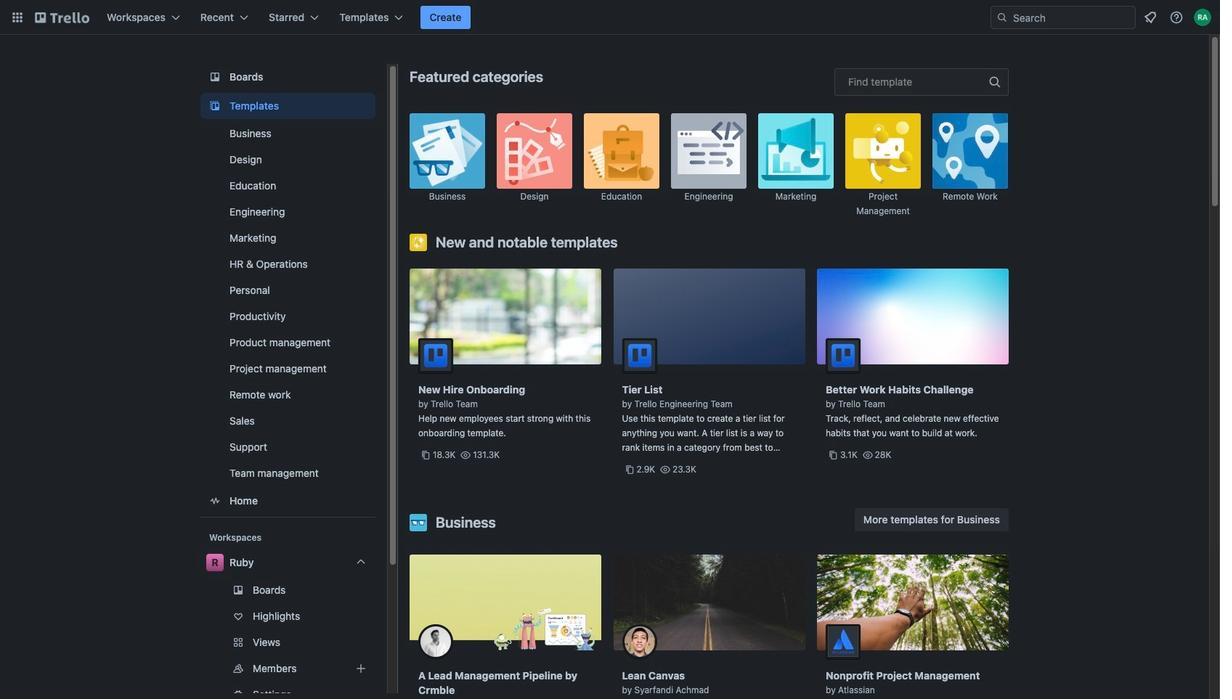 Task type: locate. For each thing, give the bounding box(es) containing it.
1 business icon image from the top
[[410, 113, 485, 189]]

back to home image
[[35, 6, 89, 29]]

atlassian image
[[826, 625, 861, 659]]

forward image right 'add' image
[[373, 660, 390, 678]]

add image
[[352, 660, 370, 678]]

2 forward image from the top
[[373, 660, 390, 678]]

business icon image
[[410, 113, 485, 189], [410, 514, 427, 532]]

1 vertical spatial forward image
[[373, 660, 390, 678]]

trello team image
[[826, 338, 861, 373]]

forward image up forward icon
[[373, 634, 390, 652]]

1 forward image from the top
[[373, 634, 390, 652]]

0 vertical spatial business icon image
[[410, 113, 485, 189]]

template board image
[[206, 97, 224, 115]]

None field
[[835, 68, 1009, 96]]

project management icon image
[[845, 113, 921, 189]]

0 vertical spatial forward image
[[373, 634, 390, 652]]

1 vertical spatial business icon image
[[410, 514, 427, 532]]

trello engineering team image
[[622, 338, 657, 373]]

forward image
[[373, 634, 390, 652], [373, 660, 390, 678]]

home image
[[206, 492, 224, 510]]

education icon image
[[584, 113, 659, 189]]

toni, founder @ crmble image
[[418, 625, 453, 659]]



Task type: vqa. For each thing, say whether or not it's contained in the screenshot.
this is a public template for anyone on the internet to copy.
no



Task type: describe. For each thing, give the bounding box(es) containing it.
Search field
[[1008, 7, 1135, 28]]

trello team image
[[418, 338, 453, 373]]

forward image
[[373, 686, 390, 699]]

primary element
[[0, 0, 1220, 35]]

remote work icon image
[[933, 113, 1008, 189]]

design icon image
[[497, 113, 572, 189]]

engineering icon image
[[671, 113, 747, 189]]

0 notifications image
[[1142, 9, 1159, 26]]

board image
[[206, 68, 224, 86]]

marketing icon image
[[758, 113, 834, 189]]

syarfandi achmad image
[[622, 625, 657, 659]]

search image
[[997, 12, 1008, 23]]

open information menu image
[[1169, 10, 1184, 25]]

ruby anderson (rubyanderson7) image
[[1194, 9, 1212, 26]]

2 business icon image from the top
[[410, 514, 427, 532]]



